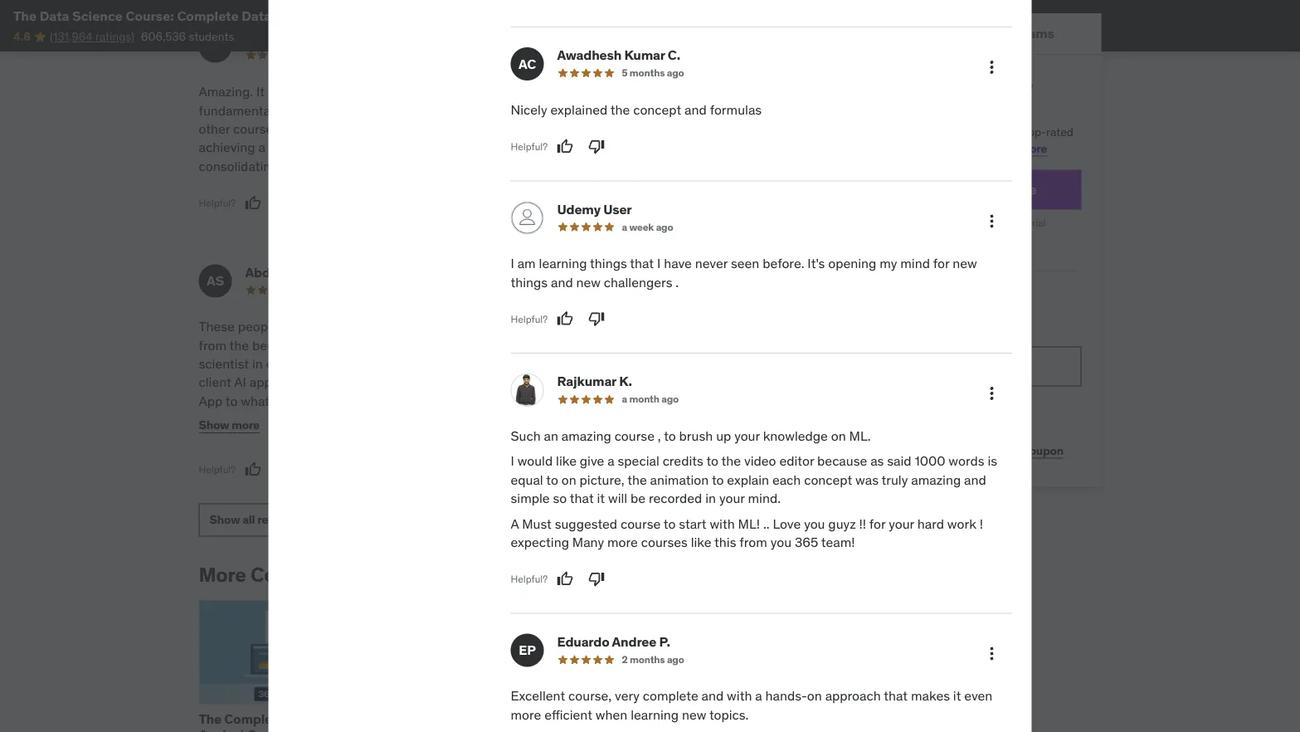 Task type: describe. For each thing, give the bounding box(es) containing it.
with inside the get this course, plus 11,000+ of our top-rated courses, with personal plan.
[[886, 141, 908, 156]]

ago up 5 months ago
[[653, 48, 671, 61]]

abdulhakeem
[[245, 263, 331, 280]]

as
[[207, 272, 224, 289]]

supposedly
[[639, 355, 706, 372]]

to up responses
[[647, 467, 659, 484]]

0 horizontal spatial concept
[[633, 101, 682, 118]]

complete inside the complete financial analyst course 2023
[[224, 710, 285, 727]]

eduardo
[[557, 633, 610, 650]]

reviews
[[258, 512, 299, 527]]

credits
[[663, 453, 704, 470]]

i inside sufficient to build my client ai app, and they concluded with a similar app to what i needed.
[[273, 392, 277, 409]]

0 vertical spatial parts
[[566, 318, 596, 335]]

awesome for that
[[561, 83, 617, 100]]

in inside the first 6 parts are really great, however once you get to the final parts, "deep learning" and "case study" which are supposedly the most important parts the course takes a real dive in quality.
[[762, 374, 773, 391]]

data inside these people are awesome and they took me from the beginning to becoming a data scientist in deep learning.
[[402, 336, 430, 353]]

extremely
[[503, 448, 561, 465]]

i inside just that i haven't seen the applications of all the sections before the regression and deep learning sections, but i'm sure further reading will expose them to me as they're still foundations to deep learning.
[[381, 392, 385, 409]]

the down app on the bottom left
[[199, 411, 218, 428]]

5
[[622, 67, 628, 80]]

plan.
[[959, 141, 985, 156]]

and down questions at the right
[[741, 467, 763, 484]]

learning inside i am learning things that i have never seen before. it's opening my mind for new things and new challengers .
[[539, 255, 587, 272]]

0 vertical spatial month
[[975, 217, 1003, 230]]

0 vertical spatial complete
[[177, 7, 239, 24]]

solve
[[503, 504, 533, 521]]

2 for andree
[[622, 653, 628, 666]]

it inside excellent course, very complete and with a hands-on approach that makes it even more efficient when learning new topics.
[[954, 688, 962, 705]]

skipped
[[503, 429, 550, 446]]

for inside "try personal plan for free" link
[[993, 181, 1010, 198]]

all inside button
[[243, 512, 255, 527]]

the down just on the left bottom
[[328, 411, 347, 428]]

gift
[[857, 443, 878, 458]]

and down practical
[[685, 101, 707, 118]]

such
[[511, 428, 541, 445]]

the down class.
[[611, 101, 630, 118]]

2 vertical spatial your
[[889, 515, 915, 532]]

am
[[518, 255, 536, 272]]

the down special
[[628, 471, 647, 488]]

1 horizontal spatial c.
[[668, 47, 681, 64]]

coupon
[[1022, 443, 1064, 458]]

course down responses
[[621, 515, 661, 532]]

you inside the first 6 parts are really great, however once you get to the final parts, "deep learning" and "case study" which are supposedly the most important parts the course takes a real dive in quality.
[[503, 336, 524, 353]]

be inside this is an awesome class. very practical and show examples that can be followed easily.
[[648, 102, 663, 119]]

0 vertical spatial just
[[711, 392, 733, 409]]

kumar
[[625, 47, 665, 64]]

show more for or
[[503, 418, 564, 432]]

2 vertical spatial deep
[[355, 467, 385, 484]]

per
[[958, 217, 972, 230]]

you inside some coding related things just stop working, and steps are just completely skipped or go unexplained, making following extremely difficult. when you leave questions they take days to weeks to be answered and are usually unhelpful responses that don't solve issues.
[[652, 448, 673, 465]]

helpful? for mark review by george l. as helpful image in the bottom of the page
[[503, 463, 540, 476]]

more inside "such an amazing course , to brush up your knowledge on ml. i would like give a special credits to the video editor because as said 1000 words is equal to on picture, the animation to explain each concept was truly amazing and simple so that it will be recorded in your mind. a must suggested course to start with ml! .. love you guyz !! for your hard work ! expecting many more courses like this from you 365 team!"
[[608, 534, 638, 551]]

1 horizontal spatial amazing
[[912, 471, 961, 488]]

before
[[404, 411, 442, 428]]

an inside "such an amazing course , to brush up your knowledge on ml. i would like give a special credits to the video editor because as said 1000 words is equal to on picture, the animation to explain each concept was truly amazing and simple so that it will be recorded in your mind. a must suggested course to start with ml! .. love you guyz !! for your hard work ! expecting many more courses like this from you 365 team!"
[[544, 428, 559, 445]]

and inside these people are awesome and they took me from the beginning to becoming a data scientist in deep learning.
[[363, 318, 386, 335]]

sure
[[199, 448, 225, 465]]

scientist
[[199, 355, 249, 372]]

and inside this is an awesome class. very practical and show examples that can be followed easily.
[[740, 83, 762, 100]]

a inside these people are awesome and they took me from the beginning to becoming a data scientist in deep learning.
[[392, 336, 399, 353]]

learning inside excellent course, very complete and with a hands-on approach that makes it even more efficient when learning new topics.
[[631, 706, 679, 723]]

course up the when
[[615, 428, 655, 445]]

a left week
[[622, 221, 628, 234]]

rajkumar
[[557, 373, 617, 390]]

user
[[604, 201, 632, 218]]

still
[[243, 467, 263, 484]]

are inside these people are awesome and they took me from the beginning to becoming a data scientist in deep learning.
[[282, 318, 301, 335]]

mark review by udemy user as helpful image
[[557, 311, 574, 328]]

or inside some coding related things just stop working, and steps are just completely skipped or go unexplained, making following extremely difficult. when you leave questions they take days to weeks to be answered and are usually unhelpful responses that don't solve issues.
[[553, 429, 565, 446]]

show for app
[[199, 418, 229, 432]]

animation
[[650, 471, 709, 488]]

the down following
[[722, 453, 741, 470]]

week
[[630, 221, 654, 234]]

and inside just that i haven't seen the applications of all the sections before the regression and deep learning sections, but i'm sure further reading will expose them to me as they're still foundations to deep learning.
[[265, 429, 287, 446]]

learning. inside just that i haven't seen the applications of all the sections before the regression and deep learning sections, but i'm sure further reading will expose them to me as they're still foundations to deep learning.
[[389, 467, 439, 484]]

recorded
[[649, 490, 703, 507]]

i left am
[[511, 255, 514, 272]]

study"
[[538, 355, 575, 372]]

more
[[199, 562, 246, 587]]

starting
[[875, 217, 911, 230]]

these
[[199, 318, 235, 335]]

similar
[[436, 374, 475, 391]]

before.
[[763, 255, 805, 272]]

me inside just that i haven't seen the applications of all the sections before the regression and deep learning sections, but i'm sure further reading will expose them to me as they're still foundations to deep learning.
[[437, 448, 455, 465]]

0 horizontal spatial amazing
[[562, 428, 612, 445]]

editor
[[780, 453, 815, 470]]

awadhesh
[[557, 47, 622, 64]]

gift this course
[[857, 443, 940, 458]]

courses,
[[840, 141, 883, 156]]

and inside i am learning things that i have never seen before. it's opening my mind for new things and new challengers .
[[551, 274, 573, 291]]

of inside amazing. it explains the necessary fundamentals in a clear and intuitive way that other courses do not teach, while also achieving a good level of depth. amazing for consolidating knowledge
[[333, 139, 344, 156]]

are up unexplained,
[[617, 411, 636, 428]]

all inside just that i haven't seen the applications of all the sections before the regression and deep learning sections, but i'm sure further reading will expose them to me as they're still foundations to deep learning.
[[311, 411, 325, 428]]

awadhesh kumar c.
[[557, 47, 681, 64]]

topics.
[[710, 706, 749, 723]]

is inside this is an awesome class. very practical and show examples that can be followed easily.
[[530, 83, 540, 100]]

reading
[[272, 448, 317, 465]]

achieving
[[199, 139, 255, 156]]

so
[[553, 490, 567, 507]]

and inside amazing. it explains the necessary fundamentals in a clear and intuitive way that other courses do not teach, while also achieving a good level of depth. amazing for consolidating knowledge
[[339, 102, 362, 119]]

related
[[626, 392, 668, 409]]

months for l.
[[622, 283, 657, 296]]

simple
[[511, 490, 550, 507]]

app
[[199, 392, 223, 409]]

that inside i am learning things that i have never seen before. it's opening my mind for new things and new challengers .
[[630, 255, 654, 272]]

course, inside excellent course, very complete and with a hands-on approach that makes it even more efficient when learning new topics.
[[569, 688, 612, 705]]

mark review by awadhesh kumar c. as helpful image
[[557, 139, 574, 155]]

challengers
[[604, 274, 673, 291]]

for inside i am learning things that i have never seen before. it's opening my mind for new things and new challengers .
[[934, 255, 950, 272]]

good
[[269, 139, 299, 156]]

additional actions for review by rajkumar k. image
[[982, 384, 1002, 404]]

amazing
[[388, 139, 439, 156]]

with inside "such an amazing course , to brush up your knowledge on ml. i would like give a special credits to the video editor because as said 1000 words is equal to on picture, the animation to explain each concept was truly amazing and simple so that it will be recorded in your mind. a must suggested course to start with ml! .. love you guyz !! for your hard work ! expecting many more courses like this from you 365 team!"
[[710, 515, 735, 532]]

mark review by udemy user as unhelpful image
[[589, 311, 605, 328]]

be inside some coding related things just stop working, and steps are just completely skipped or go unexplained, making following extremely difficult. when you leave questions they take days to weeks to be answered and are usually unhelpful responses that don't solve issues.
[[662, 467, 677, 484]]

i left have
[[657, 255, 661, 272]]

plus
[[924, 124, 945, 139]]

jeeraarj
[[549, 29, 597, 46]]

explains
[[268, 83, 317, 100]]

0 vertical spatial new
[[953, 255, 978, 272]]

approach
[[826, 688, 881, 705]]

more down what
[[232, 418, 260, 432]]

1 vertical spatial your
[[720, 490, 745, 507]]

that inside just that i haven't seen the applications of all the sections before the regression and deep learning sections, but i'm sure further reading will expose them to me as they're still foundations to deep learning.
[[354, 392, 378, 409]]

this inside "such an amazing course , to brush up your knowledge on ml. i would like give a special credits to the video editor because as said 1000 words is equal to on picture, the animation to explain each concept was truly amazing and simple so that it will be recorded in your mind. a must suggested course to start with ml! .. love you guyz !! for your hard work ! expecting many more courses like this from you 365 team!"
[[715, 534, 737, 551]]

get
[[840, 124, 859, 139]]

special
[[618, 453, 660, 470]]

to down ai
[[226, 392, 238, 409]]

to up the "so"
[[546, 471, 559, 488]]

additional actions for review by eduardo andree p. image
[[982, 644, 1002, 664]]

a left the good
[[258, 139, 266, 156]]

subscribe
[[840, 75, 917, 95]]

more down some
[[536, 418, 564, 432]]

an inside this is an awesome class. very practical and show examples that can be followed easily.
[[543, 83, 558, 100]]

day
[[907, 400, 924, 413]]

course, inside the get this course, plus 11,000+ of our top-rated courses, with personal plan.
[[883, 124, 921, 139]]

but
[[431, 429, 451, 446]]

that inside excellent course, very complete and with a hands-on approach that makes it even more efficient when learning new topics.
[[884, 688, 908, 705]]

with inside sufficient to build my client ai app, and they concluded with a similar app to what i needed.
[[398, 374, 423, 391]]

mark review by maximiliano c. as helpful image
[[245, 195, 262, 211]]

0 vertical spatial your
[[735, 428, 760, 445]]

is inside "such an amazing course , to brush up your knowledge on ml. i would like give a special credits to the video editor because as said 1000 words is equal to on picture, the animation to explain each concept was truly amazing and simple so that it will be recorded in your mind. a must suggested course to start with ml! .. love you guyz !! for your hard work ! expecting many more courses like this from you 365 team!"
[[988, 453, 998, 470]]

1 vertical spatial month
[[630, 393, 660, 406]]

2 science from the left
[[274, 7, 325, 24]]

course up truly
[[903, 443, 940, 458]]

ago for l.
[[659, 283, 676, 296]]

data up (131,964
[[40, 7, 69, 24]]

1 vertical spatial on
[[562, 471, 577, 488]]

very
[[657, 83, 683, 100]]

once
[[747, 318, 776, 335]]

mind
[[901, 255, 930, 272]]

following
[[712, 429, 765, 446]]

1 vertical spatial things
[[511, 274, 548, 291]]

0 vertical spatial 2023
[[396, 7, 429, 24]]

that inside this is an awesome class. very practical and show examples that can be followed easily.
[[596, 102, 620, 119]]

for inside amazing. it explains the necessary fundamentals in a clear and intuitive way that other courses do not teach, while also achieving a good level of depth. amazing for consolidating knowledge
[[443, 139, 459, 156]]

show
[[503, 102, 534, 119]]

the for the data science course: complete data science bootcamp 2023
[[13, 7, 37, 24]]

to up unhelpful
[[591, 467, 603, 484]]

1 vertical spatial deep
[[290, 429, 320, 446]]

to down but
[[421, 448, 433, 465]]

l.
[[597, 263, 608, 280]]

will inside "such an amazing course , to brush up your knowledge on ml. i would like give a special credits to the video editor because as said 1000 words is equal to on picture, the animation to explain each concept was truly amazing and simple so that it will be recorded in your mind. a must suggested course to start with ml! .. love you guyz !! for your hard work ! expecting many more courses like this from you 365 team!"
[[608, 490, 628, 507]]

data up maximiliano
[[242, 7, 271, 24]]

knowledge inside "such an amazing course , to brush up your knowledge on ml. i would like give a special credits to the video editor because as said 1000 words is equal to on picture, the animation to explain each concept was truly amazing and simple so that it will be recorded in your mind. a must suggested course to start with ml! .. love you guyz !! for your hard work ! expecting many more courses like this from you 365 team!"
[[763, 428, 828, 445]]

s. for abdulhakeem s.
[[334, 263, 346, 280]]

are up the solve
[[503, 485, 522, 502]]

not
[[301, 120, 321, 137]]

the left final
[[565, 336, 584, 353]]

a inside "such an amazing course , to brush up your knowledge on ml. i would like give a special credits to the video editor because as said 1000 words is equal to on picture, the animation to explain each concept was truly amazing and simple so that it will be recorded in your mind. a must suggested course to start with ml! .. love you guyz !! for your hard work ! expecting many more courses like this from you 365 team!"
[[608, 453, 615, 470]]

try personal plan for free link
[[840, 170, 1082, 210]]

to right ,
[[664, 428, 676, 445]]

courses
[[251, 562, 327, 587]]

more down top-
[[1020, 141, 1048, 156]]

1 vertical spatial just
[[640, 411, 661, 428]]

team!
[[822, 534, 855, 551]]

!
[[980, 515, 984, 532]]

i am learning things that i have never seen before. it's opening my mind for new things and new challengers .
[[511, 255, 978, 291]]

learn more
[[987, 141, 1048, 156]]

have
[[664, 255, 692, 272]]

-
[[623, 710, 629, 727]]

and inside the first 6 parts are really great, however once you get to the final parts, "deep learning" and "case study" which are supposedly the most important parts the course takes a real dive in quality.
[[747, 336, 769, 353]]

the for the project management course: beginner to projec
[[397, 710, 420, 727]]

at
[[914, 217, 923, 230]]

to down up
[[707, 453, 719, 470]]

my inside i am learning things that i have never seen before. it's opening my mind for new things and new challengers .
[[880, 255, 898, 272]]

concept inside "such an amazing course , to brush up your knowledge on ml. i would like give a special credits to the video editor because as said 1000 words is equal to on picture, the animation to explain each concept was truly amazing and simple so that it will be recorded in your mind. a must suggested course to start with ml! .. love you guyz !! for your hard work ! expecting many more courses like this from you 365 team!"
[[805, 471, 853, 488]]

start
[[679, 515, 707, 532]]

show more for app
[[199, 418, 260, 432]]

s. for jeeraarj s.
[[600, 29, 613, 46]]

george l.
[[549, 263, 608, 280]]

of inside just that i haven't seen the applications of all the sections before the regression and deep learning sections, but i'm sure further reading will expose them to me as they're still foundations to deep learning.
[[297, 411, 308, 428]]

are up the k.
[[616, 355, 635, 372]]

way
[[416, 102, 438, 119]]

to left explain
[[712, 471, 724, 488]]

issues.
[[537, 504, 577, 521]]

0 horizontal spatial c.
[[323, 29, 335, 46]]

2 vertical spatial personal
[[905, 181, 960, 198]]

me inside these people are awesome and they took me from the beginning to becoming a data scientist in deep learning.
[[447, 318, 466, 335]]

most
[[732, 355, 762, 372]]

making
[[665, 429, 709, 446]]

a inside the first 6 parts are really great, however once you get to the final parts, "deep learning" and "case study" which are supposedly the most important parts the course takes a real dive in quality.
[[699, 374, 706, 391]]

practical
[[686, 83, 737, 100]]

the for the first 6 parts are really great, however once you get to the final parts, "deep learning" and "case study" which are supposedly the most important parts the course takes a real dive in quality.
[[503, 318, 525, 335]]

just
[[328, 392, 351, 409]]

to left build
[[410, 355, 422, 372]]

1 science from the left
[[72, 7, 123, 24]]

4.6
[[13, 29, 30, 44]]

courses inside subscribe to udemy's top courses
[[840, 96, 900, 117]]

they inside sufficient to build my client ai app, and they concluded with a similar app to what i needed.
[[304, 374, 329, 391]]

new for i am learning things that i have never seen before. it's opening my mind for new things and new challengers .
[[577, 274, 601, 291]]

sql - mysql for data analytics and busines
[[595, 710, 737, 732]]



Task type: locate. For each thing, give the bounding box(es) containing it.
intuitive
[[365, 102, 412, 119]]

show more button up extremely
[[503, 409, 564, 442]]

don't
[[719, 485, 749, 502]]

0 vertical spatial an
[[543, 83, 558, 100]]

0 vertical spatial will
[[320, 448, 339, 465]]

to inside the first 6 parts are really great, however once you get to the final parts, "deep learning" and "case study" which are supposedly the most important parts the course takes a real dive in quality.
[[550, 336, 562, 353]]

0 vertical spatial 2 months ago
[[614, 283, 676, 296]]

learning. inside these people are awesome and they took me from the beginning to becoming a data scientist in deep learning.
[[299, 355, 351, 372]]

1 vertical spatial they
[[304, 374, 329, 391]]

awesome up becoming
[[304, 318, 360, 335]]

show more button for or
[[503, 409, 564, 442]]

gl
[[511, 272, 527, 289]]

1 vertical spatial me
[[437, 448, 455, 465]]

a down explains at top
[[297, 102, 304, 119]]

personal inside the get this course, plus 11,000+ of our top-rated courses, with personal plan.
[[911, 141, 956, 156]]

2 vertical spatial this
[[715, 534, 737, 551]]

followed
[[666, 102, 716, 119]]

mind.
[[748, 490, 781, 507]]

your up questions at the right
[[735, 428, 760, 445]]

1 horizontal spatial or
[[956, 264, 965, 277]]

your down explain
[[720, 490, 745, 507]]

1 vertical spatial be
[[662, 467, 677, 484]]

show inside button
[[210, 512, 240, 527]]

regression
[[199, 429, 261, 446]]

more inside excellent course, very complete and with a hands-on approach that makes it even more efficient when learning new topics.
[[511, 706, 542, 723]]

with inside excellent course, very complete and with a hands-on approach that makes it even more efficient when learning new topics.
[[727, 688, 752, 705]]

be
[[648, 102, 663, 119], [662, 467, 677, 484], [631, 490, 646, 507]]

sufficient to build my client ai app, and they concluded with a similar app to what i needed.
[[199, 355, 475, 409]]

"case
[[503, 355, 535, 372]]

0 vertical spatial on
[[832, 428, 846, 445]]

1 vertical spatial concept
[[805, 471, 853, 488]]

a inside sufficient to build my client ai app, and they concluded with a similar app to what i needed.
[[426, 374, 433, 391]]

with up haven't
[[398, 374, 423, 391]]

1 horizontal spatial from
[[740, 534, 768, 551]]

1 horizontal spatial courses
[[641, 534, 688, 551]]

an up examples at top left
[[543, 83, 558, 100]]

1 vertical spatial an
[[544, 428, 559, 445]]

1 vertical spatial 2
[[622, 653, 628, 666]]

that right the "so"
[[570, 490, 594, 507]]

1 horizontal spatial my
[[880, 255, 898, 272]]

0 vertical spatial my
[[880, 255, 898, 272]]

show down they're
[[210, 512, 240, 527]]

for right amazing
[[443, 139, 459, 156]]

top-
[[1025, 124, 1047, 139]]

0 vertical spatial seen
[[731, 255, 760, 272]]

30-day money-back guarantee
[[890, 400, 1032, 413]]

in inside "such an amazing course , to brush up your knowledge on ml. i would like give a special credits to the video editor because as said 1000 words is equal to on picture, the animation to explain each concept was truly amazing and simple so that it will be recorded in your mind. a must suggested course to start with ml! .. love you guyz !! for your hard work ! expecting many more courses like this from you 365 team!"
[[706, 490, 716, 507]]

and down applications on the bottom
[[265, 429, 287, 446]]

s. up awadhesh kumar c.
[[600, 29, 613, 46]]

opening
[[829, 255, 877, 272]]

course: left beginner
[[397, 726, 444, 732]]

a down build
[[426, 374, 433, 391]]

2023 inside the complete financial analyst course 2023
[[294, 726, 326, 732]]

helpful? for mark review by rajkumar k. as helpful icon at the left of the page
[[511, 573, 548, 586]]

the up clear
[[320, 83, 339, 100]]

of down teach,
[[333, 139, 344, 156]]

2 months ago down p.
[[622, 653, 685, 666]]

udemy
[[557, 201, 601, 218]]

data down the "took"
[[402, 336, 430, 353]]

c.
[[323, 29, 335, 46], [668, 47, 681, 64]]

quality.
[[503, 392, 545, 409]]

new down per
[[953, 255, 978, 272]]

after
[[1006, 217, 1027, 230]]

personal
[[867, 24, 921, 41], [911, 141, 956, 156], [905, 181, 960, 198]]

expose
[[342, 448, 385, 465]]

the inside the project management course: beginner to projec
[[397, 710, 420, 727]]

seen down similar
[[434, 392, 463, 409]]

amazing down 1000 in the bottom of the page
[[912, 471, 961, 488]]

show
[[199, 418, 229, 432], [503, 418, 533, 432], [210, 512, 240, 527]]

which
[[579, 355, 613, 372]]

me right the "took"
[[447, 318, 466, 335]]

they down extremely
[[503, 467, 528, 484]]

606,536 students
[[141, 29, 234, 44]]

great,
[[657, 318, 691, 335]]

awesome inside these people are awesome and they took me from the beginning to becoming a data scientist in deep learning.
[[304, 318, 360, 335]]

mark review by george l. as unhelpful image
[[580, 461, 597, 478]]

leave
[[676, 448, 707, 465]]

0 horizontal spatial new
[[577, 274, 601, 291]]

of left our
[[992, 124, 1002, 139]]

things up completely
[[671, 392, 708, 409]]

fundamentals
[[199, 102, 280, 119]]

they inside these people are awesome and they took me from the beginning to becoming a data scientist in deep learning.
[[388, 318, 414, 335]]

it inside "such an amazing course , to brush up your knowledge on ml. i would like give a special credits to the video editor because as said 1000 words is equal to on picture, the animation to explain each concept was truly amazing and simple so that it will be recorded in your mind. a must suggested course to start with ml! .. love you guyz !! for your hard work ! expecting many more courses like this from you 365 team!"
[[597, 490, 605, 507]]

mark review by awadhesh kumar c. as unhelpful image
[[589, 139, 605, 155]]

1 horizontal spatial on
[[808, 688, 822, 705]]

to right "beginning"
[[314, 336, 327, 353]]

that left makes
[[884, 688, 908, 705]]

1 vertical spatial c.
[[668, 47, 681, 64]]

1 show more from the left
[[199, 418, 260, 432]]

course: for complete
[[126, 7, 174, 24]]

2 horizontal spatial courses
[[840, 96, 900, 117]]

1 vertical spatial this
[[880, 443, 901, 458]]

course,
[[883, 124, 921, 139], [569, 688, 612, 705]]

that inside amazing. it explains the necessary fundamentals in a clear and intuitive way that other courses do not teach, while also achieving a good level of depth. amazing for consolidating knowledge
[[441, 102, 465, 119]]

tab list
[[820, 13, 1102, 55]]

because
[[818, 453, 868, 470]]

1 horizontal spatial is
[[988, 453, 998, 470]]

1 vertical spatial weeks
[[606, 467, 644, 484]]

2 show more button from the left
[[503, 409, 564, 442]]

mark review by abdulhakeem s. as helpful image
[[245, 461, 262, 478]]

on
[[832, 428, 846, 445], [562, 471, 577, 488], [808, 688, 822, 705]]

like left mark review by george l. as unhelpful image
[[556, 453, 577, 470]]

and down the complete
[[655, 726, 678, 732]]

0 vertical spatial courses
[[840, 96, 900, 117]]

love
[[773, 515, 801, 532]]

0 vertical spatial me
[[447, 318, 466, 335]]

these people are awesome and they took me from the beginning to becoming a data scientist in deep learning.
[[199, 318, 466, 372]]

0 vertical spatial 2
[[614, 283, 620, 296]]

1 vertical spatial knowledge
[[763, 428, 828, 445]]

eduardo andree p.
[[557, 633, 671, 650]]

equal
[[511, 471, 543, 488]]

1 horizontal spatial learning.
[[389, 467, 439, 484]]

from inside these people are awesome and they took me from the beginning to becoming a data scientist in deep learning.
[[199, 336, 227, 353]]

1 vertical spatial seen
[[434, 392, 463, 409]]

the left course
[[199, 710, 222, 727]]

0 horizontal spatial awesome
[[304, 318, 360, 335]]

give
[[580, 453, 605, 470]]

applications
[[222, 411, 293, 428]]

6
[[554, 318, 563, 335]]

learning right am
[[539, 255, 587, 272]]

course: inside the project management course: beginner to projec
[[397, 726, 444, 732]]

in inside these people are awesome and they took me from the beginning to becoming a data scientist in deep learning.
[[252, 355, 263, 372]]

0 horizontal spatial show more
[[199, 418, 260, 432]]

0 horizontal spatial science
[[72, 7, 123, 24]]

courses inside amazing. it explains the necessary fundamentals in a clear and intuitive way that other courses do not teach, while also achieving a good level of depth. amazing for consolidating knowledge
[[233, 120, 280, 137]]

dive
[[735, 374, 759, 391]]

to
[[920, 75, 936, 95], [314, 336, 327, 353], [550, 336, 562, 353], [410, 355, 422, 372], [226, 392, 238, 409], [664, 428, 676, 445], [421, 448, 433, 465], [707, 453, 719, 470], [340, 467, 352, 484], [591, 467, 603, 484], [647, 467, 659, 484], [546, 471, 559, 488], [712, 471, 724, 488], [664, 515, 676, 532], [506, 726, 519, 732]]

will
[[320, 448, 339, 465], [608, 490, 628, 507]]

a right give
[[608, 453, 615, 470]]

2 horizontal spatial new
[[953, 255, 978, 272]]

my inside sufficient to build my client ai app, and they concluded with a similar app to what i needed.
[[458, 355, 475, 372]]

course, left plus
[[883, 124, 921, 139]]

course
[[247, 726, 291, 732]]

seen inside just that i haven't seen the applications of all the sections before the regression and deep learning sections, but i'm sure further reading will expose them to me as they're still foundations to deep learning.
[[434, 392, 463, 409]]

of
[[992, 124, 1002, 139], [333, 139, 344, 156], [297, 411, 308, 428]]

with right courses,
[[886, 141, 908, 156]]

on left approach
[[808, 688, 822, 705]]

2 months ago for l.
[[614, 283, 676, 296]]

more down excellent
[[511, 706, 542, 723]]

2 show more from the left
[[503, 418, 564, 432]]

0 horizontal spatial as
[[458, 448, 472, 465]]

you up "case
[[503, 336, 524, 353]]

to up study"
[[550, 336, 562, 353]]

1 vertical spatial 2023
[[294, 726, 326, 732]]

on left ml.
[[832, 428, 846, 445]]

data down the complete
[[698, 710, 727, 727]]

gift this course link
[[840, 434, 957, 467]]

the inside these people are awesome and they took me from the beginning to becoming a data scientist in deep learning.
[[230, 336, 249, 353]]

your left hard
[[889, 515, 915, 532]]

deep down expose
[[355, 467, 385, 484]]

the
[[13, 7, 37, 24], [503, 318, 525, 335], [199, 710, 222, 727], [397, 710, 420, 727]]

this for gift
[[880, 443, 901, 458]]

1 vertical spatial parts
[[564, 374, 595, 391]]

11,000+
[[948, 124, 989, 139]]

the left the k.
[[598, 374, 617, 391]]

0 horizontal spatial or
[[553, 429, 565, 446]]

1 horizontal spatial awesome
[[561, 83, 617, 100]]

the up real
[[709, 355, 729, 372]]

a down the k.
[[622, 393, 628, 406]]

ago for k.
[[662, 393, 679, 406]]

difficult.
[[564, 448, 612, 465]]

deep down "beginning"
[[266, 355, 296, 372]]

0 vertical spatial from
[[199, 336, 227, 353]]

0 vertical spatial or
[[956, 264, 965, 277]]

additional actions for review by udemy user image
[[982, 212, 1002, 231]]

ago down takes
[[662, 393, 679, 406]]

ago for user
[[656, 221, 674, 234]]

things inside some coding related things just stop working, and steps are just completely skipped or go unexplained, making following extremely difficult. when you leave questions they take days to weeks to be answered and are usually unhelpful responses that don't solve issues.
[[671, 392, 708, 409]]

important
[[503, 374, 561, 391]]

helpful? for mark review by jeeraarj s. as helpful icon
[[503, 141, 540, 153]]

1 horizontal spatial it
[[954, 688, 962, 705]]

s. right abdulhakeem
[[334, 263, 346, 280]]

knowledge inside amazing. it explains the necessary fundamentals in a clear and intuitive way that other courses do not teach, while also achieving a good level of depth. amazing for consolidating knowledge
[[282, 157, 347, 174]]

0 horizontal spatial learning
[[323, 429, 371, 446]]

to down expose
[[340, 467, 352, 484]]

by
[[331, 562, 354, 587]]

to inside these people are awesome and they took me from the beginning to becoming a data scientist in deep learning.
[[314, 336, 327, 353]]

and up easily. at top right
[[740, 83, 762, 100]]

mark review by george l. as helpful image
[[549, 461, 565, 478]]

2 vertical spatial they
[[503, 467, 528, 484]]

awesome for beginning
[[304, 318, 360, 335]]

mark review by jeeraarj s. as unhelpful image
[[580, 139, 597, 155]]

is
[[530, 83, 540, 100], [988, 453, 998, 470]]

2 for l.
[[614, 283, 620, 296]]

to left udemy's
[[920, 75, 936, 95]]

this right "gift"
[[880, 443, 901, 458]]

personal inside button
[[867, 24, 921, 41]]

they inside some coding related things just stop working, and steps are just completely skipped or go unexplained, making following extremely difficult. when you leave questions they take days to weeks to be answered and are usually unhelpful responses that don't solve issues.
[[503, 467, 528, 484]]

things for working,
[[671, 392, 708, 409]]

that inside "such an amazing course , to brush up your knowledge on ml. i would like give a special credits to the video editor because as said 1000 words is equal to on picture, the animation to explain each concept was truly amazing and simple so that it will be recorded in your mind. a must suggested course to start with ml! .. love you guyz !! for your hard work ! expecting many more courses like this from you 365 team!"
[[570, 490, 594, 507]]

apply coupon button
[[971, 434, 1082, 467]]

the up i'm
[[445, 411, 465, 428]]

concluded
[[333, 374, 394, 391]]

rajkumar k.
[[557, 373, 632, 390]]

1 vertical spatial awesome
[[304, 318, 360, 335]]

mysql
[[632, 710, 675, 727]]

mark review by rajkumar k. as helpful image
[[557, 571, 574, 588]]

as down i'm
[[458, 448, 472, 465]]

show for or
[[503, 418, 533, 432]]

course: for beginner
[[397, 726, 444, 732]]

all left reviews
[[243, 512, 255, 527]]

2023
[[396, 7, 429, 24], [294, 726, 326, 732]]

you up 365
[[804, 515, 826, 532]]

0 vertical spatial weeks
[[622, 48, 651, 61]]

0 horizontal spatial all
[[243, 512, 255, 527]]

1 horizontal spatial month
[[975, 217, 1003, 230]]

students
[[189, 29, 234, 44]]

science
[[72, 7, 123, 24], [274, 7, 325, 24]]

will inside just that i haven't seen the applications of all the sections before the regression and deep learning sections, but i'm sure further reading will expose them to me as they're still foundations to deep learning.
[[320, 448, 339, 465]]

0 horizontal spatial things
[[511, 274, 548, 291]]

the inside amazing. it explains the necessary fundamentals in a clear and intuitive way that other courses do not teach, while also achieving a good level of depth. amazing for consolidating knowledge
[[320, 83, 339, 100]]

teams button
[[968, 13, 1102, 53]]

be inside "such an amazing course , to brush up your knowledge on ml. i would like give a special credits to the video editor because as said 1000 words is equal to on picture, the animation to explain each concept was truly amazing and simple so that it will be recorded in your mind. a must suggested course to start with ml! .. love you guyz !! for your hard work ! expecting many more courses like this from you 365 team!"
[[631, 490, 646, 507]]

0 horizontal spatial on
[[562, 471, 577, 488]]

0 horizontal spatial s.
[[334, 263, 346, 280]]

they left the "took"
[[388, 318, 414, 335]]

months for kumar
[[630, 67, 665, 80]]

as inside just that i haven't seen the applications of all the sections before the regression and deep learning sections, but i'm sure further reading will expose them to me as they're still foundations to deep learning.
[[458, 448, 472, 465]]

1 horizontal spatial of
[[333, 139, 344, 156]]

courses inside "such an amazing course , to brush up your knowledge on ml. i would like give a special credits to the video editor because as said 1000 words is equal to on picture, the animation to explain each concept was truly amazing and simple so that it will be recorded in your mind. a must suggested course to start with ml! .. love you guyz !! for your hard work ! expecting many more courses like this from you 365 team!"
[[641, 534, 688, 551]]

more courses by
[[199, 562, 358, 587]]

weeks right 3
[[622, 48, 651, 61]]

you down ,
[[652, 448, 673, 465]]

it
[[256, 83, 265, 100]]

that
[[441, 102, 465, 119], [596, 102, 620, 119], [630, 255, 654, 272], [354, 392, 378, 409], [692, 485, 716, 502], [570, 490, 594, 507], [884, 688, 908, 705]]

0 vertical spatial things
[[590, 255, 627, 272]]

nicely explained the concept and formulas
[[511, 101, 762, 118]]

1 vertical spatial like
[[691, 534, 712, 551]]

2 vertical spatial things
[[671, 392, 708, 409]]

personal down plus
[[911, 141, 956, 156]]

this
[[861, 124, 880, 139], [880, 443, 901, 458], [715, 534, 737, 551]]

0 horizontal spatial course:
[[126, 7, 174, 24]]

you down love
[[771, 534, 792, 551]]

0 horizontal spatial my
[[458, 355, 475, 372]]

and down words
[[965, 471, 987, 488]]

new for excellent course, very complete and with a hands-on approach that makes it even more efficient when learning new topics.
[[682, 706, 707, 723]]

on inside excellent course, very complete and with a hands-on approach that makes it even more efficient when learning new topics.
[[808, 688, 822, 705]]

them
[[388, 448, 418, 465]]

excellent
[[511, 688, 565, 705]]

1 vertical spatial amazing
[[912, 471, 961, 488]]

that down concluded
[[354, 392, 378, 409]]

1 vertical spatial new
[[577, 274, 601, 291]]

2 horizontal spatial on
[[832, 428, 846, 445]]

i right what
[[273, 392, 277, 409]]

0 vertical spatial deep
[[266, 355, 296, 372]]

to left start
[[664, 515, 676, 532]]

it left the even
[[954, 688, 962, 705]]

people
[[238, 318, 279, 335]]

0 vertical spatial course,
[[883, 124, 921, 139]]

data inside sql - mysql for data analytics and busines
[[698, 710, 727, 727]]

2 months ago up really
[[614, 283, 676, 296]]

mark review by rajkumar k. as unhelpful image
[[589, 571, 605, 588]]

0 vertical spatial learning.
[[299, 355, 351, 372]]

class.
[[620, 83, 654, 100]]

take
[[531, 467, 557, 484]]

learning inside just that i haven't seen the applications of all the sections before the regression and deep learning sections, but i'm sure further reading will expose them to me as they're still foundations to deep learning.
[[323, 429, 371, 446]]

.
[[676, 274, 679, 291]]

level
[[302, 139, 329, 156]]

additional actions for review by awadhesh kumar c. image
[[982, 58, 1002, 78]]

0 vertical spatial c.
[[323, 29, 335, 46]]

show more down quality.
[[503, 418, 564, 432]]

from inside "such an amazing course , to brush up your knowledge on ml. i would like give a special credits to the video editor because as said 1000 words is equal to on picture, the animation to explain each concept was truly amazing and simple so that it will be recorded in your mind. a must suggested course to start with ml! .. love you guyz !! for your hard work ! expecting many more courses like this from you 365 team!"
[[740, 534, 768, 551]]

just
[[711, 392, 733, 409], [640, 411, 661, 428]]

1 vertical spatial will
[[608, 490, 628, 507]]

1 horizontal spatial science
[[274, 7, 325, 24]]

2 vertical spatial learning
[[631, 706, 679, 723]]

0 horizontal spatial from
[[199, 336, 227, 353]]

mark review by jeeraarj s. as helpful image
[[549, 139, 565, 155]]

0 horizontal spatial will
[[320, 448, 339, 465]]

2 months ago for andree
[[622, 653, 685, 666]]

the inside the complete financial analyst course 2023
[[199, 710, 222, 727]]

and inside excellent course, very complete and with a hands-on approach that makes it even more efficient when learning new topics.
[[702, 688, 724, 705]]

depth.
[[347, 139, 385, 156]]

sufficient
[[351, 355, 407, 372]]

to inside subscribe to udemy's top courses
[[920, 75, 936, 95]]

1 vertical spatial all
[[243, 512, 255, 527]]

and up becoming
[[363, 318, 386, 335]]

0 vertical spatial is
[[530, 83, 540, 100]]

ago for kumar
[[667, 67, 684, 80]]

1 show more button from the left
[[199, 409, 260, 442]]

ep
[[519, 642, 536, 659]]

be down special
[[631, 490, 646, 507]]

when
[[596, 706, 628, 723]]

and inside "such an amazing course , to brush up your knowledge on ml. i would like give a special credits to the video editor because as said 1000 words is equal to on picture, the animation to explain each concept was truly amazing and simple so that it will be recorded in your mind. a must suggested course to start with ml! .. love you guyz !! for your hard work ! expecting many more courses like this from you 365 team!"
[[965, 471, 987, 488]]

courses down start
[[641, 534, 688, 551]]

from down ml!
[[740, 534, 768, 551]]

1 horizontal spatial just
[[711, 392, 733, 409]]

in up do
[[283, 102, 294, 119]]

knowledge
[[282, 157, 347, 174], [763, 428, 828, 445]]

1 horizontal spatial 2
[[622, 653, 628, 666]]

as inside "such an amazing course , to brush up your knowledge on ml. i would like give a special credits to the video editor because as said 1000 words is equal to on picture, the animation to explain each concept was truly amazing and simple so that it will be recorded in your mind. a must suggested course to start with ml! .. love you guyz !! for your hard work ! expecting many more courses like this from you 365 team!"
[[871, 453, 884, 470]]

learning
[[539, 255, 587, 272], [323, 429, 371, 446], [631, 706, 679, 723]]

things down am
[[511, 274, 548, 291]]

1 horizontal spatial knowledge
[[763, 428, 828, 445]]

for right mind
[[934, 255, 950, 272]]

3
[[614, 48, 620, 61]]

seen inside i am learning things that i have never seen before. it's opening my mind for new things and new challengers .
[[731, 255, 760, 272]]

show down app on the bottom left
[[199, 418, 229, 432]]

course inside the first 6 parts are really great, however once you get to the final parts, "deep learning" and "case study" which are supposedly the most important parts the course takes a real dive in quality.
[[620, 374, 661, 391]]

with up 'topics.'
[[727, 688, 752, 705]]

and down some
[[556, 411, 579, 428]]

ml!
[[738, 515, 760, 532]]

that right way
[[441, 102, 465, 119]]

ago for andree
[[667, 653, 685, 666]]

0 horizontal spatial like
[[556, 453, 577, 470]]

months up really
[[622, 283, 657, 296]]

to right beginner
[[506, 726, 519, 732]]

such an amazing course , to brush up your knowledge on ml. i would like give a special credits to the video editor because as said 1000 words is equal to on picture, the animation to explain each concept was truly amazing and simple so that it will be recorded in your mind. a must suggested course to start with ml! .. love you guyz !! for your hard work ! expecting many more courses like this from you 365 team!
[[511, 428, 998, 551]]

weeks inside some coding related things just stop working, and steps are just completely skipped or go unexplained, making following extremely difficult. when you leave questions they take days to weeks to be answered and are usually unhelpful responses that don't solve issues.
[[606, 467, 644, 484]]

a inside excellent course, very complete and with a hands-on approach that makes it even more efficient when learning new topics.
[[756, 688, 763, 705]]

things for have
[[590, 255, 627, 272]]

months for andree
[[630, 653, 665, 666]]

concept down because
[[805, 471, 853, 488]]

expecting
[[511, 534, 569, 551]]

2 horizontal spatial of
[[992, 124, 1002, 139]]

things up challengers
[[590, 255, 627, 272]]

and inside sufficient to build my client ai app, and they concluded with a similar app to what i needed.
[[278, 374, 301, 391]]

2 vertical spatial courses
[[641, 534, 688, 551]]

show more button for app
[[199, 409, 260, 442]]

0 vertical spatial learning
[[539, 255, 587, 272]]

that inside some coding related things just stop working, and steps are just completely skipped or go unexplained, making following extremely difficult. when you leave questions they take days to weeks to be answered and are usually unhelpful responses that don't solve issues.
[[692, 485, 716, 502]]

deep inside these people are awesome and they took me from the beginning to becoming a data scientist in deep learning.
[[266, 355, 296, 372]]

to inside the project management course: beginner to projec
[[506, 726, 519, 732]]

helpful? for mark review by udemy user as helpful "icon"
[[511, 313, 548, 326]]

new down the complete
[[682, 706, 707, 723]]

1 horizontal spatial as
[[871, 453, 884, 470]]

are up final
[[600, 318, 619, 335]]

never
[[695, 255, 728, 272]]

awesome inside this is an awesome class. very practical and show examples that can be followed easily.
[[561, 83, 617, 100]]

my up similar
[[458, 355, 475, 372]]

2 vertical spatial on
[[808, 688, 822, 705]]

tab list containing personal
[[820, 13, 1102, 55]]

i inside "such an amazing course , to brush up your knowledge on ml. i would like give a special credits to the video editor because as said 1000 words is equal to on picture, the animation to explain each concept was truly amazing and simple so that it will be recorded in your mind. a must suggested course to start with ml! .. love you guyz !! for your hard work ! expecting many more courses like this from you 365 team!"
[[511, 453, 514, 470]]

things
[[590, 255, 627, 272], [511, 274, 548, 291], [671, 392, 708, 409]]

helpful? for mark review by awadhesh kumar c. as helpful icon
[[511, 140, 548, 153]]

0 vertical spatial amazing
[[562, 428, 612, 445]]

0 horizontal spatial learning.
[[299, 355, 351, 372]]

usually
[[525, 485, 566, 502]]

this down don't
[[715, 534, 737, 551]]

the for the complete financial analyst course 2023
[[199, 710, 222, 727]]

this for get
[[861, 124, 880, 139]]

1 vertical spatial it
[[954, 688, 962, 705]]

1 horizontal spatial they
[[388, 318, 414, 335]]

0 vertical spatial they
[[388, 318, 414, 335]]

1 horizontal spatial new
[[682, 706, 707, 723]]

2 horizontal spatial they
[[503, 467, 528, 484]]

for inside sql - mysql for data analytics and busines
[[678, 710, 696, 727]]

and inside sql - mysql for data analytics and busines
[[655, 726, 678, 732]]

i'm
[[454, 429, 471, 446]]

however
[[694, 318, 744, 335]]

as
[[458, 448, 472, 465], [871, 453, 884, 470]]

show more down app on the bottom left
[[199, 418, 260, 432]]

of inside the get this course, plus 11,000+ of our top-rated courses, with personal plan.
[[992, 124, 1002, 139]]

the project management course: beginner to projec link
[[397, 710, 581, 732]]

1 horizontal spatial 2023
[[396, 7, 429, 24]]

1 horizontal spatial show more
[[503, 418, 564, 432]]

0 horizontal spatial knowledge
[[282, 157, 347, 174]]

show all reviews
[[210, 512, 299, 527]]

as up was
[[871, 453, 884, 470]]

in inside amazing. it explains the necessary fundamentals in a clear and intuitive way that other courses do not teach, while also achieving a good level of depth. amazing for consolidating knowledge
[[283, 102, 294, 119]]

they
[[388, 318, 414, 335], [304, 374, 329, 391], [503, 467, 528, 484]]

0 vertical spatial concept
[[633, 101, 682, 118]]

for inside "such an amazing course , to brush up your knowledge on ml. i would like give a special credits to the video editor because as said 1000 words is equal to on picture, the animation to explain each concept was truly amazing and simple so that it will be recorded in your mind. a must suggested course to start with ml! .. love you guyz !! for your hard work ! expecting many more courses like this from you 365 team!"
[[870, 515, 886, 532]]

or left go on the bottom
[[553, 429, 565, 446]]

complete
[[177, 7, 239, 24], [224, 710, 285, 727]]



Task type: vqa. For each thing, say whether or not it's contained in the screenshot.
topmost this
yes



